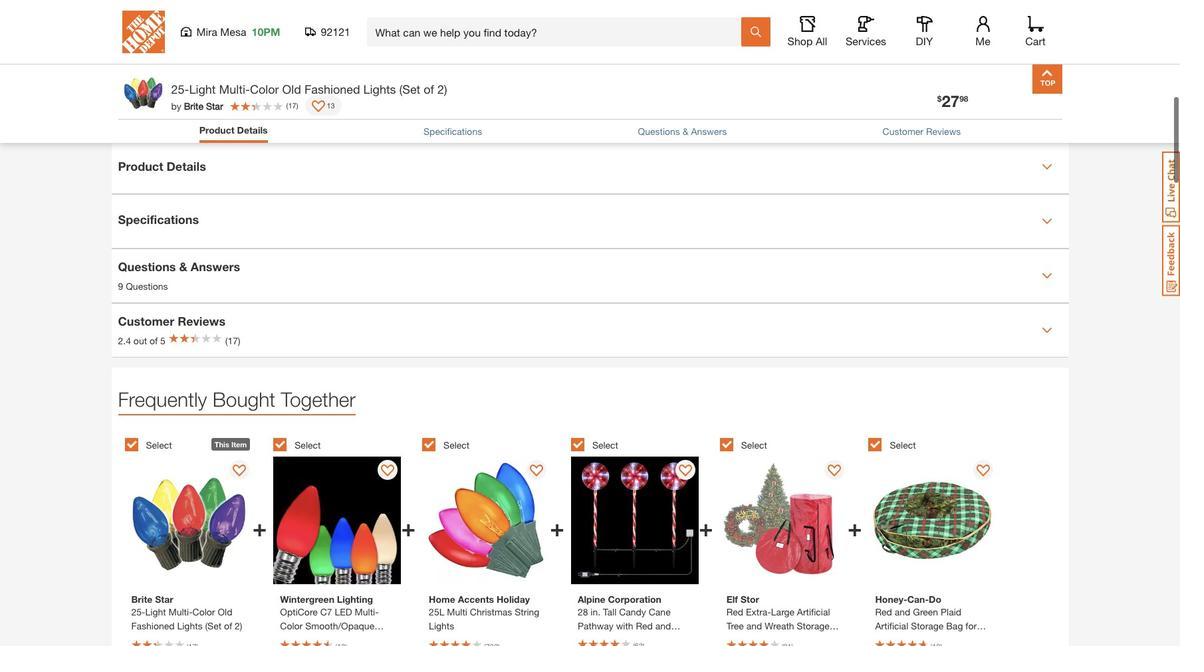 Task type: vqa. For each thing, say whether or not it's contained in the screenshot.
2 in the Shop Succulents 2 in. Unique Succulent (Collection of 20)
no



Task type: locate. For each thing, give the bounding box(es) containing it.
return
[[716, 110, 744, 122], [927, 110, 955, 122]]

of right days
[[848, 110, 856, 122]]

0 vertical spatial details
[[237, 124, 268, 136]]

select inside 6 / 6 group
[[890, 439, 916, 451]]

1 horizontal spatial 9
[[808, 634, 814, 646]]

1 vertical spatial caret image
[[1042, 270, 1052, 281]]

return left this
[[716, 110, 744, 122]]

led up smooth/opaque
[[335, 606, 352, 618]]

ft.
[[816, 634, 825, 646]]

customer
[[883, 126, 924, 137], [118, 314, 174, 329]]

item
[[231, 440, 247, 449]]

shop
[[788, 35, 813, 47]]

display image inside 6 / 6 group
[[977, 465, 990, 478]]

buy
[[813, 46, 829, 57]]

bag inside elf stor red extra-large artificial tree and wreath storage bag for trees up to 9 ft. tall
[[727, 634, 743, 646]]

1 horizontal spatial multi-
[[355, 606, 379, 618]]

caret image
[[1042, 216, 1052, 227], [1042, 270, 1052, 281], [1042, 325, 1052, 336]]

0 horizontal spatial to
[[402, 41, 410, 52]]

+ inside 3 / 6 group
[[550, 513, 564, 542]]

1 horizontal spatial tall
[[827, 634, 841, 646]]

do
[[929, 594, 942, 605]]

top button
[[1032, 64, 1062, 94]]

display image
[[233, 465, 246, 478], [530, 465, 543, 478]]

1 horizontal spatial product
[[199, 124, 234, 136]]

display image inside 4 / 6 group
[[679, 465, 692, 478]]

elf
[[727, 594, 738, 605]]

product details down star
[[199, 124, 268, 136]]

up left 36
[[912, 634, 923, 646]]

storage inside honey-can-do red and green plaid artificial storage bag for wreaths up to 36 in. wide
[[911, 620, 944, 632]]

light inside wintergreen lighting opticore c7 led multi- color smooth/opaque christmas light bulbs (2
[[325, 634, 346, 646]]

days
[[824, 110, 845, 122]]

christmas inside home accents holiday 25l multi christmas string lights
[[470, 606, 512, 618]]

1 horizontal spatial led
[[604, 634, 622, 646]]

+ inside 4 / 6 group
[[699, 513, 713, 542]]

specifications
[[424, 126, 482, 137], [118, 212, 199, 227]]

1 vertical spatial lights
[[429, 620, 454, 632]]

0 horizontal spatial in.
[[591, 606, 601, 618]]

1 up from the left
[[784, 634, 795, 646]]

2 select from the left
[[295, 439, 321, 451]]

25l multi christmas string lights image
[[422, 457, 550, 584]]

1 horizontal spatial customer reviews
[[883, 126, 961, 137]]

this item
[[215, 440, 247, 449]]

mira mesa 10pm
[[196, 25, 280, 38]]

6 / 6 group
[[869, 430, 1011, 646]]

up down 'wreath'
[[784, 634, 795, 646]]

to
[[402, 41, 410, 52], [798, 634, 806, 646], [925, 634, 934, 646]]

3
[[682, 634, 687, 646]]

0 vertical spatial multi-
[[219, 82, 250, 96]]

1 vertical spatial customer reviews
[[118, 314, 226, 329]]

1 horizontal spatial return
[[927, 110, 955, 122]]

0 vertical spatial product
[[199, 124, 234, 136]]

corporation
[[608, 594, 662, 605]]

select inside 4 / 6 group
[[592, 439, 618, 451]]

0 horizontal spatial product
[[118, 159, 163, 174]]

red inside alpine corporation 28 in. tall candy cane pathway with red and white led lights, set of 3
[[636, 620, 653, 632]]

0 vertical spatial questions
[[638, 126, 680, 137]]

select
[[146, 439, 172, 451], [295, 439, 321, 451], [444, 439, 470, 451], [592, 439, 618, 451], [741, 439, 767, 451], [890, 439, 916, 451]]

0 vertical spatial answers
[[691, 126, 727, 137]]

item
[[764, 110, 781, 122]]

3 select from the left
[[444, 439, 470, 451]]

cane
[[649, 606, 671, 618]]

hover image to zoom
[[346, 41, 437, 52]]

tree
[[727, 620, 744, 632]]

0 horizontal spatial multi-
[[219, 82, 250, 96]]

red down elf
[[727, 606, 743, 618]]

questions for questions & answers 9 questions
[[118, 260, 176, 274]]

multi- down lighting
[[355, 606, 379, 618]]

0 horizontal spatial &
[[179, 260, 187, 274]]

feedback link image
[[1162, 225, 1180, 297]]

2 up from the left
[[912, 634, 923, 646]]

display image for honey-
[[977, 465, 990, 478]]

color
[[250, 82, 279, 96], [280, 620, 303, 632]]

questions for questions & answers
[[638, 126, 680, 137]]

1 vertical spatial led
[[604, 634, 622, 646]]

2 vertical spatial caret image
[[1042, 325, 1052, 336]]

to inside elf stor red extra-large artificial tree and wreath storage bag for trees up to 9 ft. tall
[[798, 634, 806, 646]]

of left 5
[[150, 335, 158, 347]]

and down the extra-
[[747, 620, 762, 632]]

display image inside 13 dropdown button
[[312, 100, 325, 114]]

artificial
[[797, 606, 830, 618], [875, 620, 908, 632]]

lights left '(set'
[[363, 82, 396, 96]]

1 vertical spatial in.
[[949, 634, 959, 646]]

0 horizontal spatial christmas
[[280, 634, 322, 646]]

select inside 3 / 6 group
[[444, 439, 470, 451]]

and down honey-
[[895, 606, 911, 618]]

1 horizontal spatial up
[[912, 634, 923, 646]]

1 + from the left
[[252, 513, 267, 542]]

+ inside 1 / 6 group
[[252, 513, 267, 542]]

1 horizontal spatial artificial
[[875, 620, 908, 632]]

1 select from the left
[[146, 439, 172, 451]]

1 display image from the left
[[233, 465, 246, 478]]

led inside wintergreen lighting opticore c7 led multi- color smooth/opaque christmas light bulbs (2
[[335, 606, 352, 618]]

0 horizontal spatial for
[[746, 634, 757, 646]]

of left 3
[[671, 634, 679, 646]]

christmas
[[470, 606, 512, 618], [280, 634, 322, 646]]

2 horizontal spatial and
[[895, 606, 911, 618]]

1 horizontal spatial lights
[[429, 620, 454, 632]]

with right now
[[852, 46, 869, 57]]

customer down read
[[883, 126, 924, 137]]

honey-can-do red and green plaid artificial storage bag for wreaths up to 36 in. wide
[[875, 594, 983, 646]]

select inside 5 / 6 group
[[741, 439, 767, 451]]

color down opticore
[[280, 620, 303, 632]]

3 caret image from the top
[[1042, 325, 1052, 336]]

9 inside elf stor red extra-large artificial tree and wreath storage bag for trees up to 9 ft. tall
[[808, 634, 814, 646]]

lights down 25l
[[429, 620, 454, 632]]

0 vertical spatial christmas
[[470, 606, 512, 618]]

select for elf
[[741, 439, 767, 451]]

0 horizontal spatial up
[[784, 634, 795, 646]]

0 vertical spatial led
[[335, 606, 352, 618]]

1 vertical spatial bag
[[727, 634, 743, 646]]

select for wintergreen
[[295, 439, 321, 451]]

to left ft.
[[798, 634, 806, 646]]

red up the lights, at the bottom right of the page
[[636, 620, 653, 632]]

1 horizontal spatial storage
[[911, 620, 944, 632]]

and inside honey-can-do red and green plaid artificial storage bag for wreaths up to 36 in. wide
[[895, 606, 911, 618]]

0 vertical spatial reviews
[[926, 126, 961, 137]]

0 horizontal spatial bag
[[727, 634, 743, 646]]

92121
[[321, 25, 350, 38]]

2 storage from the left
[[911, 620, 944, 632]]

3 + from the left
[[550, 513, 564, 542]]

specifications up questions & answers 9 questions
[[118, 212, 199, 227]]

+
[[252, 513, 267, 542], [401, 513, 416, 542], [550, 513, 564, 542], [699, 513, 713, 542], [848, 513, 862, 542]]

27
[[942, 92, 960, 110]]

0 horizontal spatial with
[[616, 620, 633, 632]]

customer reviews down read
[[883, 126, 961, 137]]

led down "pathway"
[[604, 634, 622, 646]]

0 vertical spatial &
[[683, 126, 689, 137]]

display image inside the 2 / 6 group
[[381, 465, 395, 478]]

0 vertical spatial customer reviews
[[883, 126, 961, 137]]

9 left ft.
[[808, 634, 814, 646]]

1 horizontal spatial in.
[[949, 634, 959, 646]]

1 vertical spatial answers
[[191, 260, 240, 274]]

bag down tree
[[727, 634, 743, 646]]

0 horizontal spatial led
[[335, 606, 352, 618]]

$ 27 98
[[937, 92, 968, 110]]

lights inside home accents holiday 25l multi christmas string lights
[[429, 620, 454, 632]]

zoom
[[412, 41, 437, 52]]

92121 button
[[305, 25, 351, 39]]

questions
[[638, 126, 680, 137], [118, 260, 176, 274], [126, 281, 168, 292]]

$
[[937, 94, 942, 104]]

led
[[335, 606, 352, 618], [604, 634, 622, 646]]

of
[[424, 82, 434, 96], [848, 110, 856, 122], [150, 335, 158, 347], [671, 634, 679, 646]]

caret image
[[1042, 161, 1052, 172]]

0 horizontal spatial reviews
[[178, 314, 226, 329]]

display image inside 5 / 6 group
[[828, 465, 841, 478]]

1 vertical spatial specifications
[[118, 212, 199, 227]]

1 horizontal spatial reviews
[[926, 126, 961, 137]]

within
[[784, 110, 809, 122]]

in. right 36
[[949, 634, 959, 646]]

0 vertical spatial bag
[[946, 620, 963, 632]]

0 horizontal spatial answers
[[191, 260, 240, 274]]

1 horizontal spatial for
[[966, 620, 977, 632]]

caret image for customer reviews
[[1042, 325, 1052, 336]]

display image for alpine
[[679, 465, 692, 478]]

red and green plaid artificial storage bag for wreaths up to 36 in. wide image
[[869, 457, 997, 584]]

with down candy
[[616, 620, 633, 632]]

1 horizontal spatial answers
[[691, 126, 727, 137]]

customer reviews
[[883, 126, 961, 137], [118, 314, 226, 329]]

reviews up (17)
[[178, 314, 226, 329]]

hover image to zoom button
[[192, 0, 591, 54]]

1 vertical spatial 9
[[808, 634, 814, 646]]

& for questions & answers 9 questions
[[179, 260, 187, 274]]

1 vertical spatial light
[[325, 634, 346, 646]]

for left trees
[[746, 634, 757, 646]]

+ inside the 2 / 6 group
[[401, 513, 416, 542]]

smooth/opaque
[[305, 620, 374, 632]]

4 / 6 group
[[571, 430, 713, 646]]

lights
[[363, 82, 396, 96], [429, 620, 454, 632]]

1 horizontal spatial with
[[852, 46, 869, 57]]

wintergreen
[[280, 594, 334, 605]]

2 return from the left
[[927, 110, 955, 122]]

0 horizontal spatial customer
[[118, 314, 174, 329]]

0 vertical spatial artificial
[[797, 606, 830, 618]]

honey-
[[875, 594, 907, 605]]

answers
[[691, 126, 727, 137], [191, 260, 240, 274]]

0 horizontal spatial and
[[655, 620, 671, 632]]

1 vertical spatial color
[[280, 620, 303, 632]]

1 vertical spatial with
[[616, 620, 633, 632]]

0 horizontal spatial details
[[167, 159, 206, 174]]

and up set
[[655, 620, 671, 632]]

0 horizontal spatial tall
[[603, 606, 617, 618]]

multi-
[[219, 82, 250, 96], [355, 606, 379, 618]]

to left zoom
[[402, 41, 410, 52]]

1 vertical spatial christmas
[[280, 634, 322, 646]]

product details
[[199, 124, 268, 136], [118, 159, 206, 174]]

1 horizontal spatial light
[[325, 634, 346, 646]]

1 storage from the left
[[797, 620, 830, 632]]

customer reviews up 5
[[118, 314, 226, 329]]

for inside elf stor red extra-large artificial tree and wreath storage bag for trees up to 9 ft. tall
[[746, 634, 757, 646]]

0 vertical spatial in.
[[591, 606, 601, 618]]

answers for questions & answers
[[691, 126, 727, 137]]

to left 36
[[925, 634, 934, 646]]

lighting
[[337, 594, 373, 605]]

36
[[936, 634, 947, 646]]

multi- up star
[[219, 82, 250, 96]]

artificial up wreaths
[[875, 620, 908, 632]]

display image
[[312, 100, 325, 114], [381, 465, 395, 478], [679, 465, 692, 478], [828, 465, 841, 478], [977, 465, 990, 478]]

christmas down opticore
[[280, 634, 322, 646]]

4 + from the left
[[699, 513, 713, 542]]

for up wide
[[966, 620, 977, 632]]

1 vertical spatial multi-
[[355, 606, 379, 618]]

details
[[237, 124, 268, 136], [167, 159, 206, 174]]

1 horizontal spatial bag
[[946, 620, 963, 632]]

storage
[[797, 620, 830, 632], [911, 620, 944, 632]]

to inside button
[[402, 41, 410, 52]]

0 vertical spatial for
[[966, 620, 977, 632]]

color left old
[[250, 82, 279, 96]]

christmas down accents
[[470, 606, 512, 618]]

cart link
[[1021, 16, 1050, 48]]

light down smooth/opaque
[[325, 634, 346, 646]]

0 horizontal spatial color
[[250, 82, 279, 96]]

2 caret image from the top
[[1042, 270, 1052, 281]]

0 horizontal spatial lights
[[363, 82, 396, 96]]

multi- inside wintergreen lighting opticore c7 led multi- color smooth/opaque christmas light bulbs (2
[[355, 606, 379, 618]]

and inside elf stor red extra-large artificial tree and wreath storage bag for trees up to 9 ft. tall
[[747, 620, 762, 632]]

red down honey-
[[875, 606, 892, 618]]

bag down plaid
[[946, 620, 963, 632]]

display image for wintergreen
[[381, 465, 395, 478]]

1 vertical spatial artificial
[[875, 620, 908, 632]]

storage up ft.
[[797, 620, 830, 632]]

0 vertical spatial caret image
[[1042, 216, 1052, 227]]

2 + from the left
[[401, 513, 416, 542]]

What can we help you find today? search field
[[375, 18, 740, 46]]

1 vertical spatial &
[[179, 260, 187, 274]]

customer up 2.4 out of 5 at the left bottom
[[118, 314, 174, 329]]

set
[[655, 634, 669, 646]]

policy
[[958, 110, 983, 122]]

with inside button
[[852, 46, 869, 57]]

0 vertical spatial customer
[[883, 126, 924, 137]]

0 horizontal spatial return
[[716, 110, 744, 122]]

25-light multi-color old fashioned lights (set of 2)
[[171, 82, 447, 96]]

select inside 1 / 6 group
[[146, 439, 172, 451]]

all
[[816, 35, 827, 47]]

specifications down 2)
[[424, 126, 482, 137]]

None field
[[712, 0, 740, 14]]

with inside alpine corporation 28 in. tall candy cane pathway with red and white led lights, set of 3
[[616, 620, 633, 632]]

tall right ft.
[[827, 634, 841, 646]]

product details button
[[199, 123, 268, 140], [199, 123, 268, 137], [111, 140, 1069, 193]]

0 vertical spatial light
[[189, 82, 216, 96]]

select for honey-
[[890, 439, 916, 451]]

1 vertical spatial customer
[[118, 314, 174, 329]]

1 horizontal spatial and
[[747, 620, 762, 632]]

1 vertical spatial details
[[167, 159, 206, 174]]

light up by brite star
[[189, 82, 216, 96]]

1 horizontal spatial &
[[683, 126, 689, 137]]

5 select from the left
[[741, 439, 767, 451]]

1 caret image from the top
[[1042, 216, 1052, 227]]

98
[[960, 94, 968, 104]]

reviews down "read return policy" link
[[926, 126, 961, 137]]

answers inside questions & answers 9 questions
[[191, 260, 240, 274]]

0 vertical spatial tall
[[603, 606, 617, 618]]

storage down "green" at the right bottom of page
[[911, 620, 944, 632]]

questions & answers button
[[638, 124, 727, 138], [638, 124, 727, 138]]

opticore
[[280, 606, 318, 618]]

0 horizontal spatial artificial
[[797, 606, 830, 618]]

bag
[[946, 620, 963, 632], [727, 634, 743, 646]]

5 + from the left
[[848, 513, 862, 542]]

1 horizontal spatial display image
[[530, 465, 543, 478]]

red extra-large artificial tree and wreath storage bag for trees up to 9 ft. tall image
[[720, 457, 848, 584]]

bag inside honey-can-do red and green plaid artificial storage bag for wreaths up to 36 in. wide
[[946, 620, 963, 632]]

in. right 28
[[591, 606, 601, 618]]

( 17 )
[[286, 101, 298, 110]]

1 horizontal spatial customer
[[883, 126, 924, 137]]

storage inside elf stor red extra-large artificial tree and wreath storage bag for trees up to 9 ft. tall
[[797, 620, 830, 632]]

cart
[[1025, 35, 1046, 47]]

& inside questions & answers 9 questions
[[179, 260, 187, 274]]

1 horizontal spatial details
[[237, 124, 268, 136]]

fashioned
[[304, 82, 360, 96]]

0 horizontal spatial 9
[[118, 281, 123, 292]]

0 horizontal spatial display image
[[233, 465, 246, 478]]

artificial up ft.
[[797, 606, 830, 618]]

1 vertical spatial questions
[[118, 260, 176, 274]]

10pm
[[252, 25, 280, 38]]

select inside the 2 / 6 group
[[295, 439, 321, 451]]

0 vertical spatial 9
[[118, 281, 123, 292]]

6 select from the left
[[890, 439, 916, 451]]

return down $
[[927, 110, 955, 122]]

1 horizontal spatial christmas
[[470, 606, 512, 618]]

0 vertical spatial color
[[250, 82, 279, 96]]

product details down by
[[118, 159, 206, 174]]

)
[[296, 101, 298, 110]]

1 vertical spatial for
[[746, 634, 757, 646]]

3 / 6 group
[[422, 430, 564, 646]]

0 horizontal spatial light
[[189, 82, 216, 96]]

0 horizontal spatial storage
[[797, 620, 830, 632]]

28 in. tall candy cane pathway with red and white led lights, set of 3 image
[[571, 457, 699, 584]]

+ inside 5 / 6 group
[[848, 513, 862, 542]]

tall up "pathway"
[[603, 606, 617, 618]]

9 up 2.4 at left
[[118, 281, 123, 292]]

+ for wintergreen
[[401, 513, 416, 542]]

0 horizontal spatial red
[[636, 620, 653, 632]]

2 horizontal spatial red
[[875, 606, 892, 618]]

4 select from the left
[[592, 439, 618, 451]]

&
[[683, 126, 689, 137], [179, 260, 187, 274]]

2 horizontal spatial to
[[925, 634, 934, 646]]



Task type: describe. For each thing, give the bounding box(es) containing it.
string
[[515, 606, 539, 618]]

0 vertical spatial product details
[[199, 124, 268, 136]]

frequently bought together
[[118, 388, 356, 411]]

+ for alpine
[[699, 513, 713, 542]]

buy now with button
[[779, 36, 964, 61]]

& for questions & answers
[[683, 126, 689, 137]]

9 inside questions & answers 9 questions
[[118, 281, 123, 292]]

read
[[903, 110, 924, 122]]

mira
[[196, 25, 217, 38]]

2 display image from the left
[[530, 465, 543, 478]]

c7
[[320, 606, 332, 618]]

image
[[373, 41, 399, 52]]

wide
[[962, 634, 983, 646]]

purchase.
[[858, 110, 899, 122]]

artificial inside elf stor red extra-large artificial tree and wreath storage bag for trees up to 9 ft. tall
[[797, 606, 830, 618]]

can-
[[907, 594, 929, 605]]

me button
[[962, 16, 1004, 48]]

1 vertical spatial reviews
[[178, 314, 226, 329]]

select for home
[[444, 439, 470, 451]]

trees
[[760, 634, 782, 646]]

old
[[282, 82, 301, 96]]

0 vertical spatial lights
[[363, 82, 396, 96]]

home
[[429, 594, 455, 605]]

shop all button
[[786, 16, 829, 48]]

+ for home
[[550, 513, 564, 542]]

white
[[578, 634, 602, 646]]

artificial inside honey-can-do red and green plaid artificial storage bag for wreaths up to 36 in. wide
[[875, 620, 908, 632]]

and inside alpine corporation 28 in. tall candy cane pathway with red and white led lights, set of 3
[[655, 620, 671, 632]]

25-
[[171, 82, 189, 96]]

wreath
[[765, 620, 794, 632]]

2)
[[437, 82, 447, 96]]

services button
[[845, 16, 887, 48]]

out
[[134, 335, 147, 347]]

the home depot logo image
[[122, 11, 165, 53]]

this
[[746, 110, 761, 122]]

answers for questions & answers 9 questions
[[191, 260, 240, 274]]

diy
[[916, 35, 933, 47]]

pathway
[[578, 620, 614, 632]]

red inside elf stor red extra-large artificial tree and wreath storage bag for trees up to 9 ft. tall
[[727, 606, 743, 618]]

bulbs
[[348, 634, 372, 646]]

1 vertical spatial product
[[118, 159, 163, 174]]

1 return from the left
[[716, 110, 744, 122]]

tall inside elf stor red extra-large artificial tree and wreath storage bag for trees up to 9 ft. tall
[[827, 634, 841, 646]]

of left 2)
[[424, 82, 434, 96]]

stor
[[741, 594, 759, 605]]

(17)
[[225, 335, 240, 347]]

select for alpine
[[592, 439, 618, 451]]

holiday
[[497, 594, 530, 605]]

90
[[811, 110, 821, 122]]

(
[[286, 101, 288, 110]]

home accents holiday 25l multi christmas string lights
[[429, 594, 539, 632]]

star
[[206, 100, 223, 111]]

of inside alpine corporation 28 in. tall candy cane pathway with red and white led lights, set of 3
[[671, 634, 679, 646]]

lights,
[[624, 634, 652, 646]]

1 vertical spatial product details
[[118, 159, 206, 174]]

frequently
[[118, 388, 207, 411]]

or
[[864, 24, 878, 35]]

28
[[578, 606, 588, 618]]

caret image for questions & answers
[[1042, 270, 1052, 281]]

2.4 out of 5
[[118, 335, 165, 347]]

led inside alpine corporation 28 in. tall candy cane pathway with red and white led lights, set of 3
[[604, 634, 622, 646]]

0 vertical spatial specifications
[[424, 126, 482, 137]]

extra-
[[746, 606, 771, 618]]

brite
[[184, 100, 203, 111]]

color inside wintergreen lighting opticore c7 led multi- color smooth/opaque christmas light bulbs (2
[[280, 620, 303, 632]]

up inside honey-can-do red and green plaid artificial storage bag for wreaths up to 36 in. wide
[[912, 634, 923, 646]]

1 / 6 group
[[125, 430, 267, 646]]

together
[[281, 388, 356, 411]]

questions & answers
[[638, 126, 727, 137]]

hover
[[346, 41, 371, 52]]

accents
[[458, 594, 494, 605]]

by brite star
[[171, 100, 223, 111]]

wreaths
[[875, 634, 910, 646]]

by
[[171, 100, 181, 111]]

return this item within 90 days of purchase. read return policy
[[716, 110, 983, 122]]

buy now with
[[813, 46, 869, 57]]

alpine corporation 28 in. tall candy cane pathway with red and white led lights, set of 3
[[578, 594, 687, 646]]

display image inside 1 / 6 group
[[233, 465, 246, 478]]

17
[[288, 101, 296, 110]]

13
[[327, 101, 335, 110]]

mesa
[[220, 25, 246, 38]]

5 / 6 group
[[720, 430, 862, 646]]

in. inside honey-can-do red and green plaid artificial storage bag for wreaths up to 36 in. wide
[[949, 634, 959, 646]]

red inside honey-can-do red and green plaid artificial storage bag for wreaths up to 36 in. wide
[[875, 606, 892, 618]]

alpine
[[578, 594, 605, 605]]

shop all
[[788, 35, 827, 47]]

tall inside alpine corporation 28 in. tall candy cane pathway with red and white led lights, set of 3
[[603, 606, 617, 618]]

opticore c7 led multi-color smooth/opaque christmas light bulbs (25-pack) image
[[273, 457, 401, 584]]

(set
[[399, 82, 420, 96]]

candy
[[619, 606, 646, 618]]

to inside honey-can-do red and green plaid artificial storage bag for wreaths up to 36 in. wide
[[925, 634, 934, 646]]

green
[[913, 606, 938, 618]]

services
[[846, 35, 886, 47]]

now
[[832, 46, 849, 57]]

display image for elf
[[828, 465, 841, 478]]

multi
[[447, 606, 467, 618]]

2.4
[[118, 335, 131, 347]]

diy button
[[903, 16, 946, 48]]

for inside honey-can-do red and green plaid artificial storage bag for wreaths up to 36 in. wide
[[966, 620, 977, 632]]

elf stor red extra-large artificial tree and wreath storage bag for trees up to 9 ft. tall
[[727, 594, 841, 646]]

+ for elf
[[848, 513, 862, 542]]

13 button
[[305, 96, 342, 116]]

product image image
[[121, 70, 165, 114]]

25l
[[429, 606, 444, 618]]

live chat image
[[1162, 152, 1180, 223]]

bought
[[213, 388, 275, 411]]

plaid
[[941, 606, 962, 618]]

this
[[215, 440, 229, 449]]

0 horizontal spatial specifications
[[118, 212, 199, 227]]

up inside elf stor red extra-large artificial tree and wreath storage bag for trees up to 9 ft. tall
[[784, 634, 795, 646]]

questions & answers 9 questions
[[118, 260, 240, 292]]

0 horizontal spatial customer reviews
[[118, 314, 226, 329]]

2 / 6 group
[[273, 430, 416, 646]]

2 vertical spatial questions
[[126, 281, 168, 292]]

read return policy link
[[903, 109, 983, 123]]

in. inside alpine corporation 28 in. tall candy cane pathway with red and white led lights, set of 3
[[591, 606, 601, 618]]

christmas inside wintergreen lighting opticore c7 led multi- color smooth/opaque christmas light bulbs (2
[[280, 634, 322, 646]]



